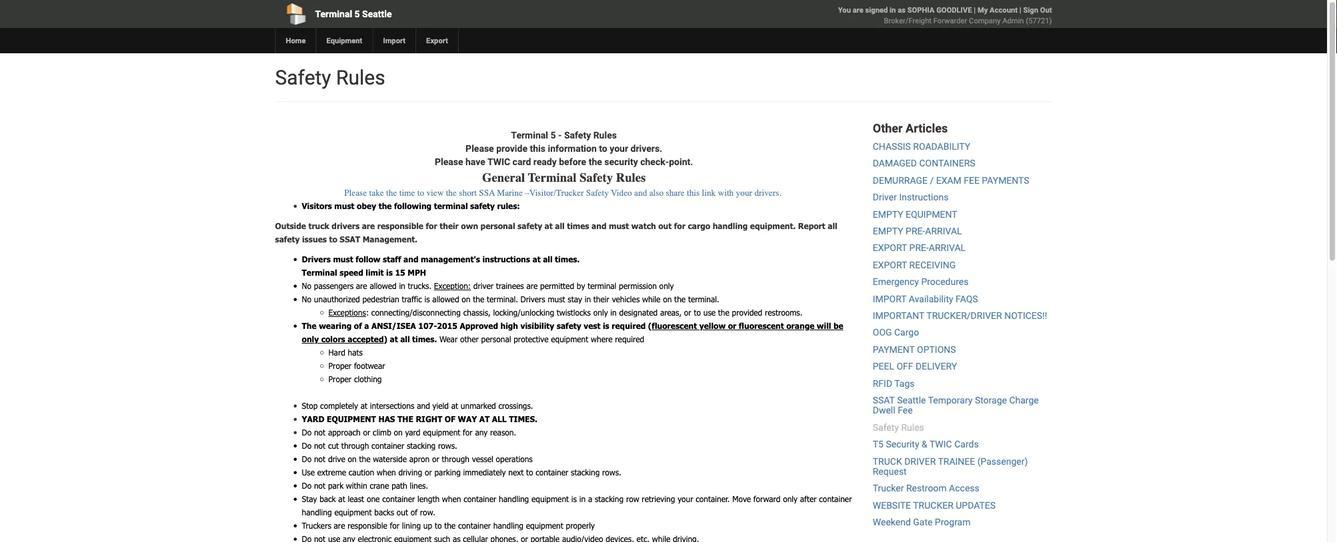 Task type: describe. For each thing, give the bounding box(es) containing it.
least
[[348, 495, 364, 505]]

4 not from the top
[[314, 482, 326, 491]]

website
[[873, 501, 911, 512]]

at right back
[[338, 495, 345, 505]]

on up "chassis,"
[[462, 295, 471, 305]]

only inside "stop completely at intersections and yield at unmarked crossings. yard equipment has the right of way at all times. do not approach or climb on yard equipment for any reason. do not cut through container stacking rows. do not drive on the waterside apron or through vessel operations use extreme caution when driving or parking immediately next to container stacking rows. do not park within crane path lines. stay back at least one container length when container handling equipment is in a stacking row retrieving your container. move forward only after container handling equipment backs out of row. truckers are responsible for lining up to the container handling equipment properly"
[[783, 495, 798, 505]]

to right the time
[[417, 188, 424, 199]]

will
[[817, 322, 831, 331]]

2 no from the top
[[302, 295, 312, 305]]

the right use
[[718, 308, 730, 318]]

pedestrian
[[362, 295, 399, 305]]

trucker restroom access link
[[873, 484, 980, 495]]

terminal up "–visitor/trucker"
[[528, 170, 577, 185]]

cut
[[328, 442, 339, 451]]

1 vertical spatial times.
[[412, 335, 437, 345]]

cards
[[955, 440, 979, 451]]

import
[[383, 36, 406, 45]]

roadability
[[913, 141, 971, 152]]

0 horizontal spatial allowed
[[370, 282, 397, 291]]

0 vertical spatial seattle
[[362, 8, 392, 19]]

yield
[[433, 402, 449, 411]]

2 horizontal spatial please
[[466, 143, 494, 154]]

0 vertical spatial stacking
[[407, 442, 436, 451]]

0 vertical spatial drivers.
[[631, 143, 662, 154]]

the right up
[[444, 522, 456, 531]]

container right after
[[819, 495, 852, 505]]

2 | from the left
[[1020, 6, 1022, 14]]

chassis
[[873, 141, 911, 152]]

ansi/isea
[[371, 322, 416, 331]]

in inside "stop completely at intersections and yield at unmarked crossings. yard equipment has the right of way at all times. do not approach or climb on yard equipment for any reason. do not cut through container stacking rows. do not drive on the waterside apron or through vessel operations use extreme caution when driving or parking immediately next to container stacking rows. do not park within crane path lines. stay back at least one container length when container handling equipment is in a stacking row retrieving your container. move forward only after container handling equipment backs out of row. truckers are responsible for lining up to the container handling equipment properly"
[[579, 495, 586, 505]]

equipment inside "stop completely at intersections and yield at unmarked crossings. yard equipment has the right of way at all times. do not approach or climb on yard equipment for any reason. do not cut through container stacking rows. do not drive on the waterside apron or through vessel operations use extreme caution when driving or parking immediately next to container stacking rows. do not park within crane path lines. stay back at least one container length when container handling equipment is in a stacking row retrieving your container. move forward only after container handling equipment backs out of row. truckers are responsible for lining up to the container handling equipment properly"
[[327, 415, 376, 425]]

admin
[[1003, 16, 1024, 25]]

terminal 5 seattle link
[[275, 0, 587, 28]]

0 horizontal spatial your
[[610, 143, 628, 154]]

their inside outside truck drivers are responsible for their own personal safety at all times and must watch out for cargo handling equipment. report all safety issues to ssat management.
[[440, 222, 459, 231]]

terminal up equipment link
[[315, 8, 352, 19]]

chassis,
[[463, 308, 491, 318]]

out inside "stop completely at intersections and yield at unmarked crossings. yard equipment has the right of way at all times. do not approach or climb on yard equipment for any reason. do not cut through container stacking rows. do not drive on the waterside apron or through vessel operations use extreme caution when driving or parking immediately next to container stacking rows. do not park within crane path lines. stay back at least one container length when container handling equipment is in a stacking row retrieving your container. move forward only after container handling equipment backs out of row. truckers are responsible for lining up to the container handling equipment properly"
[[397, 508, 408, 518]]

1 | from the left
[[974, 6, 976, 14]]

safety down twistlocks
[[557, 322, 581, 331]]

0 vertical spatial arrival
[[925, 226, 962, 237]]

1 do from the top
[[302, 428, 312, 438]]

is right vest
[[603, 322, 609, 331]]

outside truck drivers are responsible for their own personal safety at all times and must watch out for cargo handling equipment. report all safety issues to ssat management.
[[275, 222, 838, 245]]

equipment down vest
[[551, 335, 589, 345]]

1 vertical spatial arrival
[[929, 243, 966, 254]]

5 for -
[[551, 130, 556, 141]]

2 proper from the top
[[328, 375, 352, 385]]

fluorescent yellow or fluorescent orange will be only colors accepted
[[302, 322, 843, 345]]

sign out link
[[1023, 6, 1052, 14]]

terminal inside drivers must follow staff and management's instructions at all times. terminal speed limit is 15 mph no passengers are allowed in trucks. exception: driver trainees are permitted by terminal permission only no unauthorized pedestrian traffic is allowed on the terminal. drivers must stay in their vehicles while on the terminal. exceptions : connecting/disconnecting chassis, locking/unlocking twistlocks only in designated areas, or to use the provided restrooms.
[[588, 282, 617, 291]]

sophia
[[908, 6, 935, 14]]

intersections
[[370, 402, 414, 411]]

all right equipment. report in the top of the page
[[828, 222, 838, 231]]

all inside drivers must follow staff and management's instructions at all times. terminal speed limit is 15 mph no passengers are allowed in trucks. exception: driver trainees are permitted by terminal permission only no unauthorized pedestrian traffic is allowed on the terminal. drivers must stay in their vehicles while on the terminal. exceptions : connecting/disconnecting chassis, locking/unlocking twistlocks only in designated areas, or to use the provided restrooms.
[[543, 255, 553, 265]]

container up waterside
[[372, 442, 404, 451]]

of
[[445, 415, 456, 425]]

drive
[[328, 455, 345, 465]]

at right the ) at the left bottom of the page
[[390, 335, 398, 345]]

your inside "stop completely at intersections and yield at unmarked crossings. yard equipment has the right of way at all times. do not approach or climb on yard equipment for any reason. do not cut through container stacking rows. do not drive on the waterside apron or through vessel operations use extreme caution when driving or parking immediately next to container stacking rows. do not park within crane path lines. stay back at least one container length when container handling equipment is in a stacking row retrieving your container. move forward only after container handling equipment backs out of row. truckers are responsible for lining up to the container handling equipment properly"
[[678, 495, 693, 505]]

are inside you are signed in as sophia goodlive | my account | sign out broker/freight forwarder company admin (57721)
[[853, 6, 864, 14]]

or down apron
[[425, 468, 432, 478]]

1 vertical spatial stacking
[[571, 468, 600, 478]]

1 terminal. from the left
[[487, 295, 518, 305]]

wearing
[[319, 322, 352, 331]]

at right yield
[[451, 402, 458, 411]]

on up areas,
[[663, 295, 672, 305]]

equipment link
[[316, 28, 372, 53]]

rules down equipment
[[336, 66, 385, 89]]

safety down outside
[[275, 235, 300, 245]]

to right up
[[435, 522, 442, 531]]

time
[[399, 188, 415, 199]]

at inside drivers must follow staff and management's instructions at all times. terminal speed limit is 15 mph no passengers are allowed in trucks. exception: driver trainees are permitted by terminal permission only no unauthorized pedestrian traffic is allowed on the terminal. drivers must stay in their vehicles while on the terminal. exceptions : connecting/disconnecting chassis, locking/unlocking twistlocks only in designated areas, or to use the provided restrooms.
[[533, 255, 541, 265]]

trucker
[[913, 501, 954, 512]]

rules up video on the left top
[[616, 170, 646, 185]]

and inside drivers must follow staff and management's instructions at all times. terminal speed limit is 15 mph no passengers are allowed in trucks. exception: driver trainees are permitted by terminal permission only no unauthorized pedestrian traffic is allowed on the terminal. drivers must stay in their vehicles while on the terminal. exceptions : connecting/disconnecting chassis, locking/unlocking twistlocks only in designated areas, or to use the provided restrooms.
[[404, 255, 419, 265]]

designated
[[619, 308, 658, 318]]

areas,
[[660, 308, 682, 318]]

restroom
[[906, 484, 947, 495]]

provided
[[732, 308, 763, 318]]

access
[[949, 484, 980, 495]]

in down 15
[[399, 282, 405, 291]]

signed
[[865, 6, 888, 14]]

driver
[[905, 456, 936, 467]]

terminal inside drivers must follow staff and management's instructions at all times. terminal speed limit is 15 mph no passengers are allowed in trucks. exception: driver trainees are permitted by terminal permission only no unauthorized pedestrian traffic is allowed on the terminal. drivers must stay in their vehicles while on the terminal. exceptions : connecting/disconnecting chassis, locking/unlocking twistlocks only in designated areas, or to use the provided restrooms.
[[302, 268, 337, 278]]

completely
[[320, 402, 358, 411]]

short
[[459, 188, 477, 199]]

damaged
[[873, 158, 917, 169]]

0 horizontal spatial when
[[377, 468, 396, 478]]

for down the following
[[426, 222, 437, 231]]

updates
[[956, 501, 996, 512]]

way
[[458, 415, 477, 425]]

equipment down the least
[[334, 508, 372, 518]]

storage
[[975, 395, 1007, 406]]

program
[[935, 518, 971, 529]]

import
[[873, 294, 907, 305]]

are right 'trainees'
[[527, 282, 538, 291]]

container down path
[[382, 495, 415, 505]]

in right stay
[[585, 295, 591, 305]]

own
[[461, 222, 478, 231]]

0 vertical spatial this
[[530, 143, 546, 154]]

general
[[482, 170, 525, 185]]

rules up security
[[593, 130, 617, 141]]

broker/freight
[[884, 16, 932, 25]]

equipment left properly
[[526, 522, 563, 531]]

must down permitted
[[548, 295, 565, 305]]

for left lining
[[390, 522, 400, 531]]

container right next
[[536, 468, 568, 478]]

only up vest
[[593, 308, 608, 318]]

have
[[466, 156, 485, 167]]

truck
[[873, 456, 902, 467]]

before
[[559, 156, 586, 167]]

company
[[969, 16, 1001, 25]]

exception:
[[434, 282, 471, 291]]

terminal 5 seattle
[[315, 8, 392, 19]]

path
[[392, 482, 407, 491]]

instructions
[[482, 255, 530, 265]]

in down the vehicles
[[611, 308, 617, 318]]

to up security
[[599, 143, 607, 154]]

2 vertical spatial please
[[344, 188, 367, 199]]

only up while
[[659, 282, 674, 291]]

the
[[397, 415, 413, 425]]

wear other personal protective equipment where required
[[437, 335, 644, 345]]

off
[[897, 361, 914, 372]]

vessel
[[472, 455, 493, 465]]

high
[[501, 322, 518, 331]]

ssat inside outside truck drivers are responsible for their own personal safety at all times and must watch out for cargo handling equipment. report all safety issues to ssat management.
[[340, 235, 360, 245]]

are inside "stop completely at intersections and yield at unmarked crossings. yard equipment has the right of way at all times. do not approach or climb on yard equipment for any reason. do not cut through container stacking rows. do not drive on the waterside apron or through vessel operations use extreme caution when driving or parking immediately next to container stacking rows. do not park within crane path lines. stay back at least one container length when container handling equipment is in a stacking row retrieving your container. move forward only after container handling equipment backs out of row. truckers are responsible for lining up to the container handling equipment properly"
[[334, 522, 345, 531]]

yard
[[302, 415, 325, 425]]

or left climb
[[363, 428, 370, 438]]

safety down rules: at the left of the page
[[518, 222, 542, 231]]

safety down home
[[275, 66, 331, 89]]

on left yard at the bottom of the page
[[394, 428, 403, 438]]

operations
[[496, 455, 533, 465]]

are inside outside truck drivers are responsible for their own personal safety at all times and must watch out for cargo handling equipment. report all safety issues to ssat management.
[[362, 222, 375, 231]]

and inside outside truck drivers are responsible for their own personal safety at all times and must watch out for cargo handling equipment. report all safety issues to ssat management.
[[592, 222, 607, 231]]

receiving
[[909, 260, 956, 271]]

peel off delivery link
[[873, 361, 957, 372]]

home
[[286, 36, 306, 45]]

0 horizontal spatial rows.
[[438, 442, 457, 451]]

truckers
[[302, 522, 331, 531]]

1 vertical spatial please
[[435, 156, 463, 167]]

payment options link
[[873, 345, 956, 356]]

gate
[[913, 518, 933, 529]]

equipment inside the other articles chassis roadability damaged containers demurrage / exam fee payments driver instructions empty equipment empty pre-arrival export pre-arrival export receiving emergency procedures import availability faqs important trucker/driver notices!! oog cargo payment options peel off delivery rfid tags ssat seattle temporary storage charge dwell fee safety rules t5 security & twic cards truck driver trainee (passenger) request trucker restroom access website trucker updates weekend gate program
[[906, 209, 958, 220]]

account
[[990, 6, 1018, 14]]

oog cargo link
[[873, 328, 919, 339]]

demurrage
[[873, 175, 928, 186]]

1 vertical spatial your
[[736, 188, 752, 199]]

2 do from the top
[[302, 442, 312, 451]]

on right drive
[[348, 455, 357, 465]]

please take the time to view the short ssa marine –visitor/trucker safety video and also share this link with your drivers. link
[[344, 188, 782, 199]]

rules inside the other articles chassis roadability damaged containers demurrage / exam fee payments driver instructions empty equipment empty pre-arrival export pre-arrival export receiving emergency procedures import availability faqs important trucker/driver notices!! oog cargo payment options peel off delivery rfid tags ssat seattle temporary storage charge dwell fee safety rules t5 security & twic cards truck driver trainee (passenger) request trucker restroom access website trucker updates weekend gate program
[[901, 423, 924, 434]]

all down ansi/isea
[[400, 335, 410, 345]]

is right traffic
[[425, 295, 430, 305]]

the right view
[[446, 188, 457, 199]]

the down take
[[379, 202, 392, 211]]

crossings.
[[499, 402, 533, 411]]

1 fluorescent from the left
[[652, 322, 697, 331]]

exceptions
[[328, 308, 366, 318]]

rules:
[[497, 202, 520, 211]]

at inside outside truck drivers are responsible for their own personal safety at all times and must watch out for cargo handling equipment. report all safety issues to ssat management.
[[545, 222, 553, 231]]

fee
[[898, 406, 913, 417]]

1 horizontal spatial drivers
[[521, 295, 545, 305]]

up
[[423, 522, 432, 531]]

2 terminal. from the left
[[688, 295, 719, 305]]

1 vertical spatial pre-
[[909, 243, 929, 254]]

safety inside terminal 5 - safety rules please provide this information to your drivers. please have twic card ready before the security check-point. general terminal safety rules please take the time to view the short ssa marine –visitor/trucker safety video and also share this link with your drivers. visitors must obey the following terminal safety rules:
[[470, 202, 495, 211]]

export link
[[416, 28, 458, 53]]

by
[[577, 282, 585, 291]]

the up areas,
[[674, 295, 686, 305]]

equipment. report
[[750, 222, 826, 231]]

issues
[[302, 235, 327, 245]]

5 for seattle
[[355, 8, 360, 19]]

times
[[567, 222, 589, 231]]

1 vertical spatial personal
[[481, 335, 511, 345]]

peel
[[873, 361, 894, 372]]

yard
[[405, 428, 421, 438]]

responsible inside "stop completely at intersections and yield at unmarked crossings. yard equipment has the right of way at all times. do not approach or climb on yard equipment for any reason. do not cut through container stacking rows. do not drive on the waterside apron or through vessel operations use extreme caution when driving or parking immediately next to container stacking rows. do not park within crane path lines. stay back at least one container length when container handling equipment is in a stacking row retrieving your container. move forward only after container handling equipment backs out of row. truckers are responsible for lining up to the container handling equipment properly"
[[348, 522, 387, 531]]

3 not from the top
[[314, 455, 326, 465]]

(passenger)
[[978, 456, 1028, 467]]

other articles chassis roadability damaged containers demurrage / exam fee payments driver instructions empty equipment empty pre-arrival export pre-arrival export receiving emergency procedures import availability faqs important trucker/driver notices!! oog cargo payment options peel off delivery rfid tags ssat seattle temporary storage charge dwell fee safety rules t5 security & twic cards truck driver trainee (passenger) request trucker restroom access website trucker updates weekend gate program
[[873, 121, 1047, 529]]

must inside outside truck drivers are responsible for their own personal safety at all times and must watch out for cargo handling equipment. report all safety issues to ssat management.
[[609, 222, 629, 231]]

responsible inside outside truck drivers are responsible for their own personal safety at all times and must watch out for cargo handling equipment. report all safety issues to ssat management.
[[377, 222, 424, 231]]

terminal up provide
[[511, 130, 548, 141]]

the right before
[[589, 156, 602, 167]]

1 vertical spatial through
[[442, 455, 470, 465]]

) at all times.
[[384, 335, 437, 345]]

after
[[800, 495, 817, 505]]

forwarder
[[934, 16, 967, 25]]

link
[[702, 188, 716, 199]]



Task type: locate. For each thing, give the bounding box(es) containing it.
1 vertical spatial required
[[615, 335, 644, 345]]

empty down driver
[[873, 209, 904, 220]]

or
[[684, 308, 691, 318], [728, 322, 737, 331], [363, 428, 370, 438], [432, 455, 439, 465], [425, 468, 432, 478]]

export
[[426, 36, 448, 45]]

required down designated
[[612, 322, 646, 331]]

import link
[[372, 28, 416, 53]]

0 horizontal spatial out
[[397, 508, 408, 518]]

reason.
[[490, 428, 516, 438]]

1 horizontal spatial times.
[[555, 255, 580, 265]]

times. down 107-
[[412, 335, 437, 345]]

your right retrieving
[[678, 495, 693, 505]]

drivers down issues
[[302, 255, 331, 265]]

1 vertical spatial allowed
[[432, 295, 459, 305]]

0 horizontal spatial please
[[344, 188, 367, 199]]

0 vertical spatial a
[[364, 322, 369, 331]]

proper down hard
[[328, 362, 352, 371]]

1 horizontal spatial please
[[435, 156, 463, 167]]

not
[[314, 428, 326, 438], [314, 442, 326, 451], [314, 455, 326, 465], [314, 482, 326, 491]]

fluorescent down provided
[[739, 322, 784, 331]]

5 up equipment
[[355, 8, 360, 19]]

twic inside terminal 5 - safety rules please provide this information to your drivers. please have twic card ready before the security check-point. general terminal safety rules please take the time to view the short ssa marine –visitor/trucker safety video and also share this link with your drivers. visitors must obey the following terminal safety rules:
[[487, 156, 510, 167]]

export up export receiving link
[[873, 243, 907, 254]]

personal inside outside truck drivers are responsible for their own personal safety at all times and must watch out for cargo handling equipment. report all safety issues to ssat management.
[[481, 222, 515, 231]]

terminal.
[[487, 295, 518, 305], [688, 295, 719, 305]]

2 horizontal spatial your
[[736, 188, 752, 199]]

0 horizontal spatial their
[[440, 222, 459, 231]]

0 vertical spatial ssat
[[340, 235, 360, 245]]

the up caution
[[359, 455, 371, 465]]

2 not from the top
[[314, 442, 326, 451]]

stay
[[568, 295, 582, 305]]

responsible up management.
[[377, 222, 424, 231]]

0 vertical spatial responsible
[[377, 222, 424, 231]]

1 vertical spatial a
[[588, 495, 592, 505]]

1 horizontal spatial a
[[588, 495, 592, 505]]

ssat
[[340, 235, 360, 245], [873, 395, 895, 406]]

:
[[366, 308, 369, 318]]

0 horizontal spatial equipment
[[327, 415, 376, 425]]

1 vertical spatial proper
[[328, 375, 352, 385]]

1 vertical spatial equipment
[[327, 415, 376, 425]]

0 vertical spatial no
[[302, 282, 312, 291]]

terminal. up use
[[688, 295, 719, 305]]

container right up
[[458, 522, 491, 531]]

approach
[[328, 428, 361, 438]]

responsible down backs
[[348, 522, 387, 531]]

2 export from the top
[[873, 260, 907, 271]]

required right where
[[615, 335, 644, 345]]

equipment down of
[[423, 428, 460, 438]]

stacking left row
[[595, 495, 624, 505]]

temporary
[[928, 395, 973, 406]]

is inside "stop completely at intersections and yield at unmarked crossings. yard equipment has the right of way at all times. do not approach or climb on yard equipment for any reason. do not cut through container stacking rows. do not drive on the waterside apron or through vessel operations use extreme caution when driving or parking immediately next to container stacking rows. do not park within crane path lines. stay back at least one container length when container handling equipment is in a stacking row retrieving your container. move forward only after container handling equipment backs out of row. truckers are responsible for lining up to the container handling equipment properly"
[[572, 495, 577, 505]]

is up properly
[[572, 495, 577, 505]]

2 empty from the top
[[873, 226, 904, 237]]

0 vertical spatial terminal
[[434, 202, 468, 211]]

1 horizontal spatial your
[[678, 495, 693, 505]]

1 horizontal spatial seattle
[[897, 395, 926, 406]]

the
[[589, 156, 602, 167], [386, 188, 397, 199], [446, 188, 457, 199], [379, 202, 392, 211], [473, 295, 484, 305], [674, 295, 686, 305], [718, 308, 730, 318], [359, 455, 371, 465], [444, 522, 456, 531]]

please
[[466, 143, 494, 154], [435, 156, 463, 167], [344, 188, 367, 199]]

| left sign
[[1020, 6, 1022, 14]]

trainee
[[938, 456, 975, 467]]

1 horizontal spatial |
[[1020, 6, 1022, 14]]

1 horizontal spatial allowed
[[432, 295, 459, 305]]

their inside drivers must follow staff and management's instructions at all times. terminal speed limit is 15 mph no passengers are allowed in trucks. exception: driver trainees are permitted by terminal permission only no unauthorized pedestrian traffic is allowed on the terminal. drivers must stay in their vehicles while on the terminal. exceptions : connecting/disconnecting chassis, locking/unlocking twistlocks only in designated areas, or to use the provided restrooms.
[[594, 295, 610, 305]]

lining
[[402, 522, 421, 531]]

within
[[346, 482, 367, 491]]

&
[[922, 440, 928, 451]]

0 vertical spatial through
[[341, 442, 369, 451]]

seattle down tags
[[897, 395, 926, 406]]

-
[[558, 130, 562, 141]]

all left times
[[555, 222, 565, 231]]

0 vertical spatial required
[[612, 322, 646, 331]]

and inside "stop completely at intersections and yield at unmarked crossings. yard equipment has the right of way at all times. do not approach or climb on yard equipment for any reason. do not cut through container stacking rows. do not drive on the waterside apron or through vessel operations use extreme caution when driving or parking immediately next to container stacking rows. do not park within crane path lines. stay back at least one container length when container handling equipment is in a stacking row retrieving your container. move forward only after container handling equipment backs out of row. truckers are responsible for lining up to the container handling equipment properly"
[[417, 402, 430, 411]]

0 vertical spatial twic
[[487, 156, 510, 167]]

equipment down instructions
[[906, 209, 958, 220]]

approved
[[460, 322, 498, 331]]

1 horizontal spatial fluorescent
[[739, 322, 784, 331]]

management's
[[421, 255, 480, 265]]

2015
[[437, 322, 457, 331]]

allowed up pedestrian
[[370, 282, 397, 291]]

website trucker updates link
[[873, 501, 996, 512]]

0 horizontal spatial this
[[530, 143, 546, 154]]

0 horizontal spatial seattle
[[362, 8, 392, 19]]

accepted
[[348, 335, 384, 345]]

are down speed
[[356, 282, 367, 291]]

1 vertical spatial drivers.
[[755, 188, 782, 199]]

personal
[[481, 222, 515, 231], [481, 335, 511, 345]]

container down immediately
[[464, 495, 496, 505]]

charge
[[1009, 395, 1039, 406]]

1 horizontal spatial their
[[594, 295, 610, 305]]

your right 'with'
[[736, 188, 752, 199]]

at
[[479, 415, 490, 425]]

one
[[367, 495, 380, 505]]

0 vertical spatial out
[[658, 222, 672, 231]]

safety down before
[[580, 170, 613, 185]]

mph
[[408, 268, 426, 278]]

stay
[[302, 495, 317, 505]]

permission
[[619, 282, 657, 291]]

1 horizontal spatial rows.
[[602, 468, 621, 478]]

truck
[[308, 222, 329, 231]]

or right apron
[[432, 455, 439, 465]]

no up the the
[[302, 295, 312, 305]]

for left cargo
[[674, 222, 686, 231]]

a inside "stop completely at intersections and yield at unmarked crossings. yard equipment has the right of way at all times. do not approach or climb on yard equipment for any reason. do not cut through container stacking rows. do not drive on the waterside apron or through vessel operations use extreme caution when driving or parking immediately next to container stacking rows. do not park within crane path lines. stay back at least one container length when container handling equipment is in a stacking row retrieving your container. move forward only after container handling equipment backs out of row. truckers are responsible for lining up to the container handling equipment properly"
[[588, 495, 592, 505]]

please up obey
[[344, 188, 367, 199]]

1 vertical spatial export
[[873, 260, 907, 271]]

retrieving
[[642, 495, 675, 505]]

no left 'passengers'
[[302, 282, 312, 291]]

the up "chassis,"
[[473, 295, 484, 305]]

safety down ssa at top
[[470, 202, 495, 211]]

0 vertical spatial 5
[[355, 8, 360, 19]]

this up ready
[[530, 143, 546, 154]]

to right next
[[526, 468, 533, 478]]

1 horizontal spatial 5
[[551, 130, 556, 141]]

0 horizontal spatial drivers.
[[631, 143, 662, 154]]

5 left the -
[[551, 130, 556, 141]]

1 export from the top
[[873, 243, 907, 254]]

1 vertical spatial when
[[442, 495, 461, 505]]

or inside drivers must follow staff and management's instructions at all times. terminal speed limit is 15 mph no passengers are allowed in trucks. exception: driver trainees are permitted by terminal permission only no unauthorized pedestrian traffic is allowed on the terminal. drivers must stay in their vehicles while on the terminal. exceptions : connecting/disconnecting chassis, locking/unlocking twistlocks only in designated areas, or to use the provided restrooms.
[[684, 308, 691, 318]]

4 do from the top
[[302, 482, 312, 491]]

or right areas,
[[684, 308, 691, 318]]

to inside drivers must follow staff and management's instructions at all times. terminal speed limit is 15 mph no passengers are allowed in trucks. exception: driver trainees are permitted by terminal permission only no unauthorized pedestrian traffic is allowed on the terminal. drivers must stay in their vehicles while on the terminal. exceptions : connecting/disconnecting chassis, locking/unlocking twistlocks only in designated areas, or to use the provided restrooms.
[[694, 308, 701, 318]]

are right the you
[[853, 6, 864, 14]]

no
[[302, 282, 312, 291], [302, 295, 312, 305]]

0 vertical spatial rows.
[[438, 442, 457, 451]]

when right length at the left bottom
[[442, 495, 461, 505]]

options
[[917, 345, 956, 356]]

or inside fluorescent yellow or fluorescent orange will be only colors accepted
[[728, 322, 737, 331]]

locking/unlocking
[[493, 308, 554, 318]]

2 vertical spatial your
[[678, 495, 693, 505]]

1 vertical spatial this
[[687, 188, 700, 199]]

(
[[648, 322, 652, 331]]

1 vertical spatial ssat
[[873, 395, 895, 406]]

connecting/disconnecting
[[371, 308, 461, 318]]

1 empty from the top
[[873, 209, 904, 220]]

procedures
[[921, 277, 969, 288]]

in left as
[[890, 6, 896, 14]]

terminal. down 'trainees'
[[487, 295, 518, 305]]

safety left video on the left top
[[586, 188, 609, 199]]

at right completely
[[361, 402, 368, 411]]

equipment up properly
[[532, 495, 569, 505]]

seattle inside the other articles chassis roadability damaged containers demurrage / exam fee payments driver instructions empty equipment empty pre-arrival export pre-arrival export receiving emergency procedures import availability faqs important trucker/driver notices!! oog cargo payment options peel off delivery rfid tags ssat seattle temporary storage charge dwell fee safety rules t5 security & twic cards truck driver trainee (passenger) request trucker restroom access website trucker updates weekend gate program
[[897, 395, 926, 406]]

0 vertical spatial export
[[873, 243, 907, 254]]

lines.
[[410, 482, 428, 491]]

0 vertical spatial personal
[[481, 222, 515, 231]]

please left have on the top left of page
[[435, 156, 463, 167]]

availability
[[909, 294, 954, 305]]

3 do from the top
[[302, 455, 312, 465]]

terminal up 'passengers'
[[302, 268, 337, 278]]

1 horizontal spatial out
[[658, 222, 672, 231]]

twic inside the other articles chassis roadability damaged containers demurrage / exam fee payments driver instructions empty equipment empty pre-arrival export pre-arrival export receiving emergency procedures import availability faqs important trucker/driver notices!! oog cargo payment options peel off delivery rfid tags ssat seattle temporary storage charge dwell fee safety rules t5 security & twic cards truck driver trainee (passenger) request trucker restroom access website trucker updates weekend gate program
[[930, 440, 952, 451]]

1 horizontal spatial through
[[442, 455, 470, 465]]

drivers. up check-
[[631, 143, 662, 154]]

1 vertical spatial of
[[411, 508, 418, 518]]

follow
[[356, 255, 381, 265]]

1 horizontal spatial terminal
[[588, 282, 617, 291]]

0 vertical spatial times.
[[555, 255, 580, 265]]

weekend gate program link
[[873, 518, 971, 529]]

1 no from the top
[[302, 282, 312, 291]]

and
[[634, 188, 647, 199], [592, 222, 607, 231], [404, 255, 419, 265], [417, 402, 430, 411]]

0 horizontal spatial a
[[364, 322, 369, 331]]

must up drivers
[[334, 202, 355, 211]]

1 vertical spatial empty
[[873, 226, 904, 237]]

length
[[418, 495, 440, 505]]

ssat inside the other articles chassis roadability damaged containers demurrage / exam fee payments driver instructions empty equipment empty pre-arrival export pre-arrival export receiving emergency procedures import availability faqs important trucker/driver notices!! oog cargo payment options peel off delivery rfid tags ssat seattle temporary storage charge dwell fee safety rules t5 security & twic cards truck driver trainee (passenger) request trucker restroom access website trucker updates weekend gate program
[[873, 395, 895, 406]]

the wearing of a ansi/isea 107-2015 approved high visibility safety vest is required (
[[302, 322, 652, 331]]

export receiving link
[[873, 260, 956, 271]]

goodlive
[[937, 6, 972, 14]]

1 vertical spatial rows.
[[602, 468, 621, 478]]

are
[[853, 6, 864, 14], [362, 222, 375, 231], [356, 282, 367, 291], [527, 282, 538, 291], [334, 522, 345, 531]]

parking
[[435, 468, 461, 478]]

1 vertical spatial no
[[302, 295, 312, 305]]

not left drive
[[314, 455, 326, 465]]

pre- down "empty pre-arrival" 'link'
[[909, 243, 929, 254]]

2 vertical spatial stacking
[[595, 495, 624, 505]]

the right take
[[386, 188, 397, 199]]

1 vertical spatial seattle
[[897, 395, 926, 406]]

0 horizontal spatial terminal.
[[487, 295, 518, 305]]

emergency procedures link
[[873, 277, 969, 288]]

1 horizontal spatial drivers.
[[755, 188, 782, 199]]

drivers up locking/unlocking
[[521, 295, 545, 305]]

1 vertical spatial twic
[[930, 440, 952, 451]]

0 horizontal spatial through
[[341, 442, 369, 451]]

only inside fluorescent yellow or fluorescent orange will be only colors accepted
[[302, 335, 319, 345]]

marine
[[497, 188, 523, 199]]

t5 security & twic cards link
[[873, 440, 979, 451]]

1 proper from the top
[[328, 362, 352, 371]]

1 vertical spatial responsible
[[348, 522, 387, 531]]

out up lining
[[397, 508, 408, 518]]

1 horizontal spatial when
[[442, 495, 461, 505]]

is left 15
[[386, 268, 393, 278]]

1 vertical spatial 5
[[551, 130, 556, 141]]

drivers. up equipment. report in the top of the page
[[755, 188, 782, 199]]

notices!!
[[1005, 311, 1047, 322]]

security
[[886, 440, 919, 451]]

0 horizontal spatial times.
[[412, 335, 437, 345]]

exam
[[936, 175, 962, 186]]

request
[[873, 467, 907, 478]]

0 vertical spatial drivers
[[302, 255, 331, 265]]

0 vertical spatial allowed
[[370, 282, 397, 291]]

personal down rules: at the left of the page
[[481, 222, 515, 231]]

safety up the "information"
[[564, 130, 591, 141]]

your up security
[[610, 143, 628, 154]]

instructions
[[899, 192, 949, 203]]

1 horizontal spatial terminal.
[[688, 295, 719, 305]]

through down approach
[[341, 442, 369, 451]]

to inside outside truck drivers are responsible for their own personal safety at all times and must watch out for cargo handling equipment. report all safety issues to ssat management.
[[329, 235, 337, 245]]

vest
[[584, 322, 601, 331]]

0 horizontal spatial |
[[974, 6, 976, 14]]

caution
[[349, 468, 374, 478]]

1 vertical spatial drivers
[[521, 295, 545, 305]]

times. up permitted
[[555, 255, 580, 265]]

empty down empty equipment link
[[873, 226, 904, 237]]

rules down the fee at the bottom right
[[901, 423, 924, 434]]

and inside terminal 5 - safety rules please provide this information to your drivers. please have twic card ready before the security check-point. general terminal safety rules please take the time to view the short ssa marine –visitor/trucker safety video and also share this link with your drivers. visitors must obey the following terminal safety rules:
[[634, 188, 647, 199]]

of inside "stop completely at intersections and yield at unmarked crossings. yard equipment has the right of way at all times. do not approach or climb on yard equipment for any reason. do not cut through container stacking rows. do not drive on the waterside apron or through vessel operations use extreme caution when driving or parking immediately next to container stacking rows. do not park within crane path lines. stay back at least one container length when container handling equipment is in a stacking row retrieving your container. move forward only after container handling equipment backs out of row. truckers are responsible for lining up to the container handling equipment properly"
[[411, 508, 418, 518]]

0 horizontal spatial of
[[354, 322, 362, 331]]

to down drivers
[[329, 235, 337, 245]]

15
[[395, 268, 405, 278]]

1 horizontal spatial equipment
[[906, 209, 958, 220]]

1 vertical spatial out
[[397, 508, 408, 518]]

payments
[[982, 175, 1030, 186]]

must inside terminal 5 - safety rules please provide this information to your drivers. please have twic card ready before the security check-point. general terminal safety rules please take the time to view the short ssa marine –visitor/trucker safety video and also share this link with your drivers. visitors must obey the following terminal safety rules:
[[334, 202, 355, 211]]

emergency
[[873, 277, 919, 288]]

0 vertical spatial proper
[[328, 362, 352, 371]]

their left own
[[440, 222, 459, 231]]

5 inside terminal 5 - safety rules please provide this information to your drivers. please have twic card ready before the security check-point. general terminal safety rules please take the time to view the short ssa marine –visitor/trucker safety video and also share this link with your drivers. visitors must obey the following terminal safety rules:
[[551, 130, 556, 141]]

1 horizontal spatial twic
[[930, 440, 952, 451]]

1 horizontal spatial this
[[687, 188, 700, 199]]

orange
[[787, 322, 815, 331]]

also
[[649, 188, 664, 199]]

of up 'accepted'
[[354, 322, 362, 331]]

)
[[384, 335, 387, 345]]

where
[[591, 335, 613, 345]]

0 vertical spatial when
[[377, 468, 396, 478]]

export pre-arrival link
[[873, 243, 966, 254]]

0 horizontal spatial drivers
[[302, 255, 331, 265]]

rfid
[[873, 378, 892, 389]]

backs
[[374, 508, 394, 518]]

not left cut
[[314, 442, 326, 451]]

terminal inside terminal 5 - safety rules please provide this information to your drivers. please have twic card ready before the security check-point. general terminal safety rules please take the time to view the short ssa marine –visitor/trucker safety video and also share this link with your drivers. visitors must obey the following terminal safety rules:
[[434, 202, 468, 211]]

0 vertical spatial your
[[610, 143, 628, 154]]

handling inside outside truck drivers are responsible for their own personal safety at all times and must watch out for cargo handling equipment. report all safety issues to ssat management.
[[713, 222, 748, 231]]

are right truckers
[[334, 522, 345, 531]]

0 vertical spatial equipment
[[906, 209, 958, 220]]

out
[[658, 222, 672, 231], [397, 508, 408, 518]]

are down obey
[[362, 222, 375, 231]]

security
[[604, 156, 638, 167]]

outside
[[275, 222, 306, 231]]

0 horizontal spatial twic
[[487, 156, 510, 167]]

other
[[460, 335, 479, 345]]

proper up completely
[[328, 375, 352, 385]]

fluorescent down areas,
[[652, 322, 697, 331]]

pre- down empty equipment link
[[906, 226, 925, 237]]

this
[[530, 143, 546, 154], [687, 188, 700, 199]]

times. inside drivers must follow staff and management's instructions at all times. terminal speed limit is 15 mph no passengers are allowed in trucks. exception: driver trainees are permitted by terminal permission only no unauthorized pedestrian traffic is allowed on the terminal. drivers must stay in their vehicles while on the terminal. exceptions : connecting/disconnecting chassis, locking/unlocking twistlocks only in designated areas, or to use the provided restrooms.
[[555, 255, 580, 265]]

passengers
[[314, 282, 354, 291]]

point.
[[669, 156, 693, 167]]

back
[[320, 495, 336, 505]]

1 vertical spatial their
[[594, 295, 610, 305]]

only left after
[[783, 495, 798, 505]]

1 not from the top
[[314, 428, 326, 438]]

0 vertical spatial pre-
[[906, 226, 925, 237]]

2 fluorescent from the left
[[739, 322, 784, 331]]

0 horizontal spatial 5
[[355, 8, 360, 19]]

out inside outside truck drivers are responsible for their own personal safety at all times and must watch out for cargo handling equipment. report all safety issues to ssat management.
[[658, 222, 672, 231]]

only down the the
[[302, 335, 319, 345]]

trainees
[[496, 282, 524, 291]]

safety down dwell
[[873, 423, 899, 434]]

must up speed
[[333, 255, 353, 265]]

safety inside the other articles chassis roadability damaged containers demurrage / exam fee payments driver instructions empty equipment empty pre-arrival export pre-arrival export receiving emergency procedures import availability faqs important trucker/driver notices!! oog cargo payment options peel off delivery rfid tags ssat seattle temporary storage charge dwell fee safety rules t5 security & twic cards truck driver trainee (passenger) request trucker restroom access website trucker updates weekend gate program
[[873, 423, 899, 434]]

for down way
[[463, 428, 473, 438]]

watch
[[632, 222, 656, 231]]

tags
[[895, 378, 915, 389]]

in inside you are signed in as sophia goodlive | my account | sign out broker/freight forwarder company admin (57721)
[[890, 6, 896, 14]]

empty equipment link
[[873, 209, 958, 220]]

1 horizontal spatial of
[[411, 508, 418, 518]]

containers
[[919, 158, 976, 169]]

0 vertical spatial empty
[[873, 209, 904, 220]]



Task type: vqa. For each thing, say whether or not it's contained in the screenshot.
the rightmost Tideworks
no



